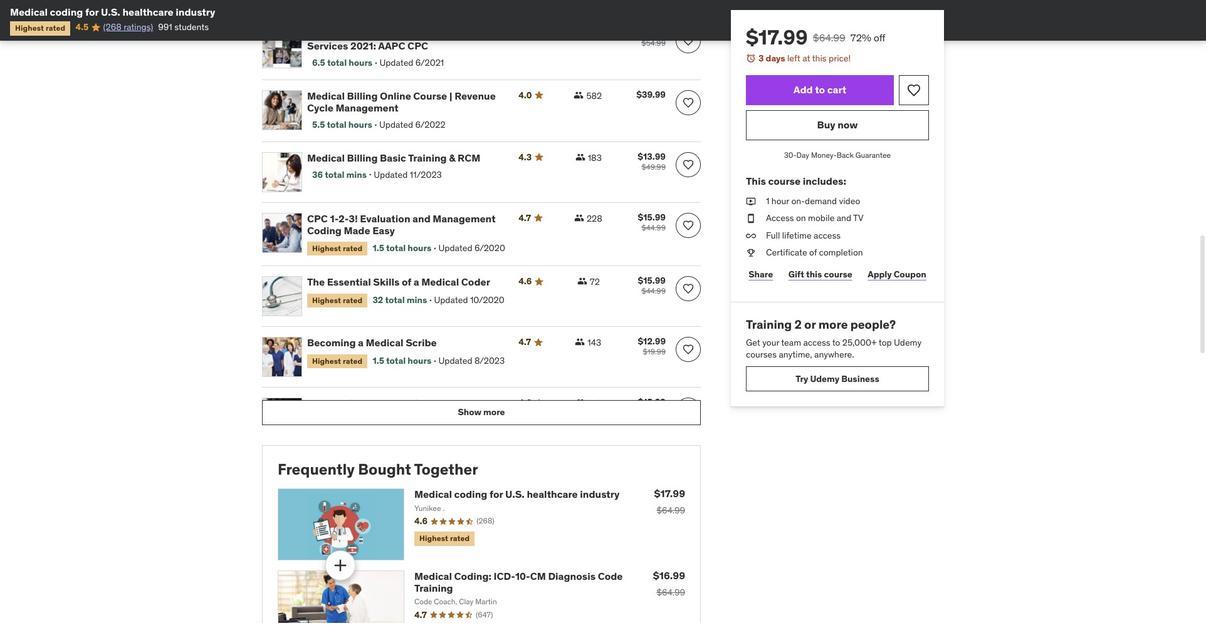 Task type: describe. For each thing, give the bounding box(es) containing it.
1 vertical spatial 4.6
[[414, 516, 428, 527]]

apply coupon
[[868, 269, 926, 280]]

582
[[586, 90, 602, 101]]

highest down yunikee
[[419, 534, 448, 544]]

frequently bought together
[[278, 460, 478, 479]]

1 horizontal spatial 4.6
[[518, 276, 532, 287]]

0 vertical spatial this
[[812, 53, 827, 64]]

$44.99 for management
[[641, 223, 666, 232]]

medical for medical coding - modifiers
[[307, 398, 345, 410]]

training inside the training 2 or more people? get your team access to 25,000+ top udemy courses anytime, anywhere.
[[746, 317, 792, 332]]

evaluation and management (e&m) services 2021: aapc cpc link
[[307, 27, 503, 52]]

$17.99 $64.99 72% off
[[746, 24, 885, 50]]

this
[[746, 175, 766, 188]]

xsmall image for 143
[[575, 337, 585, 347]]

3
[[758, 53, 764, 64]]

coding inside cpc 1-2-3! evaluation and management coding made easy
[[307, 224, 342, 237]]

5.5
[[312, 119, 325, 130]]

your
[[762, 337, 779, 348]]

gift
[[788, 269, 804, 280]]

u.s. for medical coding for u.s. healthcare industry
[[101, 6, 120, 18]]

216
[[588, 398, 602, 410]]

alarm image
[[746, 53, 756, 63]]

skills
[[373, 276, 400, 289]]

$64.99 for $17.99 $64.99 72% off
[[813, 31, 846, 44]]

highest for cpc
[[312, 244, 341, 253]]

highest rated down .
[[419, 534, 470, 544]]

anytime,
[[779, 349, 812, 361]]

xsmall image for 216
[[575, 398, 585, 408]]

xsmall image for 228
[[574, 213, 584, 223]]

medical coding - modifiers
[[307, 398, 435, 410]]

total for updated 6/2020
[[386, 243, 406, 254]]

essential
[[327, 276, 371, 289]]

training 2 or more people? get your team access to 25,000+ top udemy courses anytime, anywhere.
[[746, 317, 922, 361]]

off
[[874, 31, 885, 44]]

hours for updated 6/2020
[[408, 243, 431, 254]]

$54.99
[[641, 38, 666, 47]]

wishlist image for 2021:
[[682, 34, 695, 47]]

(268 ratings)
[[103, 22, 153, 33]]

and inside cpc 1-2-3! evaluation and management coding made easy
[[413, 212, 430, 225]]

completion
[[819, 247, 863, 258]]

at
[[802, 53, 810, 64]]

highest for becoming
[[312, 356, 341, 366]]

$17.99 $64.99
[[654, 488, 685, 517]]

cpc 1-2-3! evaluation and management coding made easy link
[[307, 212, 503, 237]]

certificate
[[766, 247, 807, 258]]

medical coding for u.s. healthcare industry yunikee .
[[414, 489, 620, 513]]

mins for 32 total mins
[[407, 295, 427, 306]]

highest rated for the
[[312, 296, 363, 305]]

to inside 'button'
[[815, 83, 825, 96]]

modifiers
[[390, 398, 435, 410]]

buy now button
[[746, 110, 929, 140]]

rated up coding:
[[450, 534, 470, 544]]

updated 6/2020
[[438, 243, 505, 254]]

udemy inside the training 2 or more people? get your team access to 25,000+ top udemy courses anytime, anywhere.
[[894, 337, 922, 348]]

1 horizontal spatial code
[[598, 570, 623, 583]]

25,000+
[[842, 337, 877, 348]]

scribe
[[406, 337, 437, 349]]

6/2021
[[415, 57, 444, 68]]

1 vertical spatial udemy
[[810, 373, 839, 385]]

tv
[[853, 213, 864, 224]]

demand
[[805, 195, 837, 207]]

updated 10/2020
[[434, 295, 504, 306]]

xsmall image for 183
[[575, 152, 585, 162]]

cpc inside evaluation and management (e&m) services 2021: aapc cpc
[[407, 39, 428, 52]]

(e&m)
[[445, 27, 474, 40]]

to inside the training 2 or more people? get your team access to 25,000+ top udemy courses anytime, anywhere.
[[832, 337, 840, 348]]

$15.99 $44.99 for management
[[638, 212, 666, 232]]

32 total mins
[[373, 295, 427, 306]]

xsmall image for 1 hour on-demand video
[[746, 195, 756, 208]]

3 $15.99 from the top
[[638, 397, 666, 408]]

$17.99 for $17.99 $64.99
[[654, 488, 685, 500]]

647 reviews element
[[476, 611, 493, 621]]

$15.99 for the essential skills of a medical coder
[[638, 275, 666, 287]]

day
[[796, 150, 809, 160]]

$64.99 for $17.99 $64.99
[[657, 505, 685, 517]]

0 vertical spatial a
[[414, 276, 419, 289]]

6/2020
[[474, 243, 505, 254]]

rated for cpc
[[343, 244, 363, 253]]

&
[[449, 151, 455, 164]]

1.5 total hours for 3!
[[373, 243, 431, 254]]

business
[[841, 373, 879, 385]]

cpc inside cpc 1-2-3! evaluation and management coding made easy
[[307, 212, 328, 225]]

medical for medical coding for u.s. healthcare industry
[[10, 6, 48, 18]]

healthcare for medical coding for u.s. healthcare industry
[[123, 6, 173, 18]]

$15.99 $44.99 for coder
[[638, 275, 666, 296]]

try udemy business
[[796, 373, 879, 385]]

cpc 1-2-3! evaluation and management coding made easy
[[307, 212, 496, 237]]

wishlist image for revenue
[[682, 96, 695, 109]]

4.7 for cpc 1-2-3! evaluation and management coding made easy
[[518, 212, 531, 224]]

full
[[766, 230, 780, 241]]

and inside evaluation and management (e&m) services 2021: aapc cpc
[[360, 27, 378, 40]]

72%
[[851, 31, 871, 44]]

coder
[[461, 276, 490, 289]]

medical coding for u.s. healthcare industry
[[10, 6, 215, 18]]

$12.99 $19.99
[[638, 336, 666, 357]]

$19.99
[[643, 347, 666, 357]]

0 horizontal spatial code
[[414, 598, 432, 607]]

hours for updated 8/2023
[[408, 355, 431, 367]]

xsmall image for access on mobile and tv
[[746, 213, 756, 225]]

(268
[[103, 22, 121, 33]]

guarantee
[[856, 150, 891, 160]]

0 horizontal spatial a
[[358, 337, 364, 349]]

updated 11/2023
[[374, 169, 442, 180]]

the
[[307, 276, 325, 289]]

updated for updated 11/2023
[[374, 169, 408, 180]]

$17.99 for $17.99 $64.99 72% off
[[746, 24, 808, 50]]

total for updated 10/2020
[[385, 295, 405, 306]]

apply coupon button
[[865, 262, 929, 287]]

$16.99 $64.99
[[653, 570, 685, 599]]

1
[[766, 195, 769, 207]]

rated for becoming
[[343, 356, 363, 366]]

on
[[796, 213, 806, 224]]

cycle
[[307, 101, 333, 114]]

billing for online
[[347, 89, 378, 102]]

1.5 for 2-
[[373, 243, 384, 254]]

management inside evaluation and management (e&m) services 2021: aapc cpc
[[380, 27, 443, 40]]

143
[[588, 337, 601, 349]]

cm
[[530, 570, 546, 583]]

wishlist image
[[682, 219, 695, 232]]

rated for the
[[343, 296, 363, 305]]

0 horizontal spatial course
[[768, 175, 801, 188]]

1 vertical spatial coding
[[347, 398, 381, 410]]

1.5 for medical
[[373, 355, 384, 367]]

access
[[766, 213, 794, 224]]

highest rated for cpc
[[312, 244, 363, 253]]

becoming a medical scribe
[[307, 337, 437, 349]]

or
[[804, 317, 816, 332]]

top
[[879, 337, 892, 348]]

buy now
[[817, 118, 858, 131]]

now
[[838, 118, 858, 131]]

updated for updated 6/2021
[[380, 57, 413, 68]]

aapc
[[378, 39, 405, 52]]

xsmall image for 72
[[577, 277, 587, 287]]

buy
[[817, 118, 835, 131]]

2-
[[339, 212, 349, 225]]

evaluation and management (e&m) services 2021: aapc cpc
[[307, 27, 474, 52]]

xsmall image for 582
[[574, 90, 584, 100]]

2 vertical spatial 4.7
[[414, 610, 427, 621]]

video
[[839, 195, 860, 207]]

management inside cpc 1-2-3! evaluation and management coding made easy
[[433, 212, 496, 225]]

management inside medical billing online course | revenue cycle management
[[336, 101, 399, 114]]

industry for medical coding for u.s. healthcare industry yunikee .
[[580, 489, 620, 501]]

medical coding - modifiers link
[[307, 398, 503, 410]]

try udemy business link
[[746, 367, 929, 392]]

days
[[766, 53, 785, 64]]

highest rated left 4.5
[[15, 23, 65, 33]]

3!
[[349, 212, 358, 225]]

course
[[413, 89, 447, 102]]



Task type: vqa. For each thing, say whether or not it's contained in the screenshot.
close icon
no



Task type: locate. For each thing, give the bounding box(es) containing it.
diagnosis
[[548, 570, 596, 583]]

1 vertical spatial 1.5
[[373, 355, 384, 367]]

coding left 3!
[[307, 224, 342, 237]]

highest rated down becoming at the left bottom of page
[[312, 356, 363, 366]]

for
[[85, 6, 99, 18], [490, 489, 503, 501]]

includes:
[[803, 175, 846, 188]]

a up 32 total mins
[[414, 276, 419, 289]]

medical inside "medical coding for u.s. healthcare industry yunikee ."
[[414, 489, 452, 501]]

mins for 36 total mins
[[346, 169, 367, 180]]

$15.99 down $19.99
[[638, 397, 666, 408]]

xsmall image
[[574, 90, 584, 100], [575, 152, 585, 162], [746, 195, 756, 208], [574, 213, 584, 223], [746, 230, 756, 242], [746, 247, 756, 259], [575, 337, 585, 347], [575, 398, 585, 408]]

and left aapc
[[360, 27, 378, 40]]

$15.99 $44.99 left wishlist image
[[638, 212, 666, 232]]

0 vertical spatial $44.99
[[641, 223, 666, 232]]

updated down aapc
[[380, 57, 413, 68]]

training up 11/2023
[[408, 151, 447, 164]]

bought
[[358, 460, 411, 479]]

xsmall image left 183
[[575, 152, 585, 162]]

people?
[[850, 317, 896, 332]]

highest for the
[[312, 296, 341, 305]]

1 $44.99 from the top
[[641, 223, 666, 232]]

xsmall image left access
[[746, 213, 756, 225]]

0 horizontal spatial u.s.
[[101, 6, 120, 18]]

5.5 total hours
[[312, 119, 372, 130]]

xsmall image left the 1 at the top of page
[[746, 195, 756, 208]]

0 vertical spatial training
[[408, 151, 447, 164]]

coach,
[[434, 598, 457, 607]]

$15.99 for cpc 1-2-3! evaluation and management coding made easy
[[638, 212, 666, 223]]

4.0 for 216
[[518, 398, 532, 409]]

rcm
[[458, 151, 480, 164]]

1 horizontal spatial for
[[490, 489, 503, 501]]

2 $15.99 from the top
[[638, 275, 666, 287]]

1 vertical spatial more
[[483, 407, 505, 418]]

clay
[[459, 598, 473, 607]]

1 $15.99 from the top
[[638, 212, 666, 223]]

1 vertical spatial $17.99
[[654, 488, 685, 500]]

2 vertical spatial training
[[414, 582, 453, 595]]

1.5 total hours down cpc 1-2-3! evaluation and management coding made easy
[[373, 243, 431, 254]]

rated left 4.5
[[46, 23, 65, 33]]

0 horizontal spatial healthcare
[[123, 6, 173, 18]]

udemy right top
[[894, 337, 922, 348]]

to up "anywhere."
[[832, 337, 840, 348]]

wishlist image
[[682, 34, 695, 47], [906, 82, 921, 98], [682, 96, 695, 109], [682, 158, 695, 171], [682, 283, 695, 295], [682, 344, 695, 356]]

1 horizontal spatial industry
[[580, 489, 620, 501]]

1 vertical spatial coding
[[454, 489, 487, 501]]

medical inside medical billing online course | revenue cycle management
[[307, 89, 345, 102]]

991
[[158, 22, 172, 33]]

1 hour on-demand video
[[766, 195, 860, 207]]

$44.99 up $12.99
[[641, 287, 666, 296]]

$64.99 inside $17.99 $64.99 72% off
[[813, 31, 846, 44]]

4.7 for becoming a medical scribe
[[518, 337, 531, 348]]

1 horizontal spatial udemy
[[894, 337, 922, 348]]

more inside the training 2 or more people? get your team access to 25,000+ top udemy courses anytime, anywhere.
[[818, 317, 848, 332]]

basic
[[380, 151, 406, 164]]

for for medical coding for u.s. healthcare industry
[[85, 6, 99, 18]]

highest rated down made
[[312, 244, 363, 253]]

36
[[312, 169, 323, 180]]

to left the cart
[[815, 83, 825, 96]]

industry
[[176, 6, 215, 18], [580, 489, 620, 501]]

0 vertical spatial healthcare
[[123, 6, 173, 18]]

updated for updated 6/2022
[[379, 119, 413, 130]]

$15.99 left wishlist image
[[638, 212, 666, 223]]

updated 6/2022
[[379, 119, 445, 130]]

coding for medical coding for u.s. healthcare industry yunikee .
[[454, 489, 487, 501]]

u.s. inside "medical coding for u.s. healthcare industry yunikee ."
[[505, 489, 525, 501]]

medical coding: icd-10-cm diagnosis code training link
[[414, 570, 623, 595]]

course up hour
[[768, 175, 801, 188]]

u.s.
[[101, 6, 120, 18], [505, 489, 525, 501]]

268 reviews element
[[477, 517, 494, 527]]

total for updated 6/2022
[[327, 119, 346, 130]]

xsmall image for full lifetime access
[[746, 230, 756, 242]]

mins right 36
[[346, 169, 367, 180]]

0 vertical spatial billing
[[347, 89, 378, 102]]

1 vertical spatial course
[[824, 269, 852, 280]]

medical billing online course | revenue cycle management
[[307, 89, 496, 114]]

6.5 total hours
[[312, 57, 372, 68]]

mobile
[[808, 213, 835, 224]]

access
[[814, 230, 841, 241], [803, 337, 830, 348]]

2 $15.99 $44.99 from the top
[[638, 275, 666, 296]]

0 vertical spatial more
[[818, 317, 848, 332]]

1 vertical spatial this
[[806, 269, 822, 280]]

1 horizontal spatial xsmall image
[[746, 213, 756, 225]]

xsmall image up share
[[746, 247, 756, 259]]

0 vertical spatial access
[[814, 230, 841, 241]]

total down easy
[[386, 243, 406, 254]]

1 vertical spatial to
[[832, 337, 840, 348]]

total down becoming a medical scribe link
[[386, 355, 406, 367]]

0 horizontal spatial $17.99
[[654, 488, 685, 500]]

1 vertical spatial 4.7
[[518, 337, 531, 348]]

highest left 4.5
[[15, 23, 44, 33]]

courses
[[746, 349, 777, 361]]

3 days left at this price!
[[758, 53, 851, 64]]

more inside button
[[483, 407, 505, 418]]

1 vertical spatial of
[[402, 276, 411, 289]]

medical for medical coding for u.s. healthcare industry yunikee .
[[414, 489, 452, 501]]

total right '5.5'
[[327, 119, 346, 130]]

for up '(268)'
[[490, 489, 503, 501]]

updated down medical billing online course | revenue cycle management
[[379, 119, 413, 130]]

4.0 right revenue
[[518, 89, 532, 101]]

evaluation right 3!
[[360, 212, 410, 225]]

1 vertical spatial xsmall image
[[577, 277, 587, 287]]

0 vertical spatial $64.99
[[813, 31, 846, 44]]

0 vertical spatial of
[[809, 247, 817, 258]]

total for updated 8/2023
[[386, 355, 406, 367]]

mins
[[346, 169, 367, 180], [407, 295, 427, 306]]

hours right '5.5'
[[348, 119, 372, 130]]

of down the full lifetime access
[[809, 247, 817, 258]]

medical for medical billing online course | revenue cycle management
[[307, 89, 345, 102]]

wishlist image for medical
[[682, 283, 695, 295]]

coding for medical coding for u.s. healthcare industry
[[50, 6, 83, 18]]

0 vertical spatial code
[[598, 570, 623, 583]]

1 horizontal spatial more
[[818, 317, 848, 332]]

show more
[[458, 407, 505, 418]]

hours down 2021:
[[349, 57, 372, 68]]

0 horizontal spatial more
[[483, 407, 505, 418]]

xsmall image left 143
[[575, 337, 585, 347]]

training up "your"
[[746, 317, 792, 332]]

6.5
[[312, 57, 325, 68]]

0 vertical spatial $17.99
[[746, 24, 808, 50]]

wishlist image for rcm
[[682, 158, 695, 171]]

32
[[373, 295, 383, 306]]

6/2022
[[415, 119, 445, 130]]

2 vertical spatial $15.99
[[638, 397, 666, 408]]

u.s. for medical coding for u.s. healthcare industry yunikee .
[[505, 489, 525, 501]]

coding up '(268)'
[[454, 489, 487, 501]]

1 vertical spatial industry
[[580, 489, 620, 501]]

total right 36
[[325, 169, 344, 180]]

udemy right try
[[810, 373, 839, 385]]

4.6 right coder
[[518, 276, 532, 287]]

30-day money-back guarantee
[[784, 150, 891, 160]]

1 horizontal spatial u.s.
[[505, 489, 525, 501]]

medical coding for u.s. healthcare industry link
[[414, 489, 620, 501]]

1 vertical spatial code
[[414, 598, 432, 607]]

$49.99
[[641, 162, 666, 171]]

get
[[746, 337, 760, 348]]

$44.99 for coder
[[641, 287, 666, 296]]

gift this course
[[788, 269, 852, 280]]

add to cart
[[793, 83, 846, 96]]

total for updated 6/2021
[[327, 57, 347, 68]]

1 vertical spatial management
[[336, 101, 399, 114]]

1 vertical spatial for
[[490, 489, 503, 501]]

0 vertical spatial 4.7
[[518, 212, 531, 224]]

0 horizontal spatial evaluation
[[307, 27, 357, 40]]

2 vertical spatial $64.99
[[657, 587, 685, 599]]

cpc
[[407, 39, 428, 52], [307, 212, 328, 225]]

students
[[174, 22, 209, 33]]

1 horizontal spatial healthcare
[[527, 489, 578, 501]]

hours down scribe
[[408, 355, 431, 367]]

4.0 right show more
[[518, 398, 532, 409]]

1 vertical spatial billing
[[347, 151, 378, 164]]

$44.99 left wishlist image
[[641, 223, 666, 232]]

medical billing basic training & rcm
[[307, 151, 480, 164]]

xsmall image for certificate of completion
[[746, 247, 756, 259]]

1 horizontal spatial mins
[[407, 295, 427, 306]]

0 vertical spatial 1.5 total hours
[[373, 243, 431, 254]]

billing up 36 total mins
[[347, 151, 378, 164]]

try
[[796, 373, 808, 385]]

1 vertical spatial healthcare
[[527, 489, 578, 501]]

evaluation inside evaluation and management (e&m) services 2021: aapc cpc
[[307, 27, 357, 40]]

rated down made
[[343, 244, 363, 253]]

4.5
[[75, 22, 88, 33]]

1 $15.99 $44.99 from the top
[[638, 212, 666, 232]]

medical coding: icd-10-cm diagnosis code training code coach, clay martin
[[414, 570, 623, 607]]

1 horizontal spatial evaluation
[[360, 212, 410, 225]]

0 horizontal spatial cpc
[[307, 212, 328, 225]]

0 vertical spatial $15.99
[[638, 212, 666, 223]]

991 students
[[158, 22, 209, 33]]

0 horizontal spatial of
[[402, 276, 411, 289]]

2 $44.99 from the top
[[641, 287, 666, 296]]

.
[[443, 504, 445, 513]]

medical for medical coding: icd-10-cm diagnosis code training code coach, clay martin
[[414, 570, 452, 583]]

1 vertical spatial evaluation
[[360, 212, 410, 225]]

$12.99
[[638, 336, 666, 347]]

1 billing from the top
[[347, 89, 378, 102]]

0 vertical spatial $15.99 $44.99
[[638, 212, 666, 232]]

1 vertical spatial u.s.
[[505, 489, 525, 501]]

xsmall image left 228 at left top
[[574, 213, 584, 223]]

$64.99 for $16.99 $64.99
[[657, 587, 685, 599]]

1 vertical spatial training
[[746, 317, 792, 332]]

0 vertical spatial to
[[815, 83, 825, 96]]

total for updated 11/2023
[[325, 169, 344, 180]]

medical inside medical coding: icd-10-cm diagnosis code training code coach, clay martin
[[414, 570, 452, 583]]

updated for updated 8/2023
[[438, 355, 472, 367]]

on-
[[791, 195, 805, 207]]

1 horizontal spatial cpc
[[407, 39, 428, 52]]

lifetime
[[782, 230, 812, 241]]

more
[[818, 317, 848, 332], [483, 407, 505, 418]]

1.5 total hours for scribe
[[373, 355, 431, 367]]

0 vertical spatial coding
[[307, 224, 342, 237]]

rated down the becoming a medical scribe
[[343, 356, 363, 366]]

hours for updated 6/2021
[[349, 57, 372, 68]]

1 vertical spatial 1.5 total hours
[[373, 355, 431, 367]]

access inside the training 2 or more people? get your team access to 25,000+ top udemy courses anytime, anywhere.
[[803, 337, 830, 348]]

0 horizontal spatial coding
[[50, 6, 83, 18]]

1 vertical spatial $64.99
[[657, 505, 685, 517]]

4.6 down yunikee
[[414, 516, 428, 527]]

1 horizontal spatial $17.99
[[746, 24, 808, 50]]

2 1.5 from the top
[[373, 355, 384, 367]]

full lifetime access
[[766, 230, 841, 241]]

1 vertical spatial access
[[803, 337, 830, 348]]

0 horizontal spatial xsmall image
[[577, 277, 587, 287]]

updated
[[380, 57, 413, 68], [379, 119, 413, 130], [374, 169, 408, 180], [438, 243, 472, 254], [434, 295, 468, 306], [438, 355, 472, 367]]

xsmall image left 72
[[577, 277, 587, 287]]

code right the diagnosis
[[598, 570, 623, 583]]

total right "6.5"
[[327, 57, 347, 68]]

industry inside "medical coding for u.s. healthcare industry yunikee ."
[[580, 489, 620, 501]]

icd-
[[494, 570, 515, 583]]

online
[[380, 89, 411, 102]]

coding:
[[454, 570, 491, 583]]

highest rated down essential
[[312, 296, 363, 305]]

for for medical coding for u.s. healthcare industry yunikee .
[[490, 489, 503, 501]]

highest down the
[[312, 296, 341, 305]]

coding
[[50, 6, 83, 18], [454, 489, 487, 501]]

1.5 down easy
[[373, 243, 384, 254]]

highest rated
[[15, 23, 65, 33], [312, 244, 363, 253], [312, 296, 363, 305], [312, 356, 363, 366], [419, 534, 470, 544]]

0 horizontal spatial 4.6
[[414, 516, 428, 527]]

1 horizontal spatial of
[[809, 247, 817, 258]]

updated down basic
[[374, 169, 408, 180]]

1.5 down the becoming a medical scribe
[[373, 355, 384, 367]]

hours for updated 6/2022
[[348, 119, 372, 130]]

$15.99
[[638, 212, 666, 223], [638, 275, 666, 287], [638, 397, 666, 408]]

for inside "medical coding for u.s. healthcare industry yunikee ."
[[490, 489, 503, 501]]

2 4.0 from the top
[[518, 398, 532, 409]]

access down mobile
[[814, 230, 841, 241]]

total right 32
[[385, 295, 405, 306]]

0 vertical spatial cpc
[[407, 39, 428, 52]]

0 vertical spatial for
[[85, 6, 99, 18]]

highest down becoming at the left bottom of page
[[312, 356, 341, 366]]

4.0
[[518, 89, 532, 101], [518, 398, 532, 409]]

1 horizontal spatial course
[[824, 269, 852, 280]]

4.7
[[518, 212, 531, 224], [518, 337, 531, 348], [414, 610, 427, 621]]

$64.99 inside $16.99 $64.99
[[657, 587, 685, 599]]

4.0 for 582
[[518, 89, 532, 101]]

access down or
[[803, 337, 830, 348]]

coding up 4.5
[[50, 6, 83, 18]]

together
[[414, 460, 478, 479]]

this course includes:
[[746, 175, 846, 188]]

medical billing basic training & rcm link
[[307, 151, 503, 164]]

0 vertical spatial 4.6
[[518, 276, 532, 287]]

this right gift
[[806, 269, 822, 280]]

updated for updated 6/2020
[[438, 243, 472, 254]]

0 horizontal spatial industry
[[176, 6, 215, 18]]

management up updated 6/2021
[[380, 27, 443, 40]]

0 vertical spatial mins
[[346, 169, 367, 180]]

1 vertical spatial $15.99 $44.99
[[638, 275, 666, 296]]

mins down 'the essential skills of a medical coder' link
[[407, 295, 427, 306]]

highest rated for becoming
[[312, 356, 363, 366]]

more right or
[[818, 317, 848, 332]]

management up 5.5 total hours
[[336, 101, 399, 114]]

xsmall image left 216
[[575, 398, 585, 408]]

coding
[[307, 224, 342, 237], [347, 398, 381, 410]]

becoming
[[307, 337, 356, 349]]

cpc up updated 6/2021
[[407, 39, 428, 52]]

anywhere.
[[814, 349, 854, 361]]

billing inside medical billing online course | revenue cycle management
[[347, 89, 378, 102]]

and left tv
[[837, 213, 851, 224]]

183
[[588, 152, 602, 163]]

for up 4.5
[[85, 6, 99, 18]]

total
[[327, 57, 347, 68], [327, 119, 346, 130], [325, 169, 344, 180], [386, 243, 406, 254], [385, 295, 405, 306], [386, 355, 406, 367]]

updated down coder
[[434, 295, 468, 306]]

0 vertical spatial course
[[768, 175, 801, 188]]

0 vertical spatial industry
[[176, 6, 215, 18]]

1 horizontal spatial to
[[832, 337, 840, 348]]

1 4.0 from the top
[[518, 89, 532, 101]]

show
[[458, 407, 481, 418]]

hours
[[349, 57, 372, 68], [348, 119, 372, 130], [408, 243, 431, 254], [408, 355, 431, 367]]

0 vertical spatial management
[[380, 27, 443, 40]]

1 vertical spatial mins
[[407, 295, 427, 306]]

training up the coach,
[[414, 582, 453, 595]]

training inside medical coding: icd-10-cm diagnosis code training code coach, clay martin
[[414, 582, 453, 595]]

management up the updated 6/2020
[[433, 212, 496, 225]]

industry for medical coding for u.s. healthcare industry
[[176, 6, 215, 18]]

0 vertical spatial evaluation
[[307, 27, 357, 40]]

a right becoming at the left bottom of page
[[358, 337, 364, 349]]

xsmall image left '582'
[[574, 90, 584, 100]]

highest down 1-
[[312, 244, 341, 253]]

of
[[809, 247, 817, 258], [402, 276, 411, 289]]

1 vertical spatial a
[[358, 337, 364, 349]]

1 vertical spatial $44.99
[[641, 287, 666, 296]]

xsmall image
[[746, 213, 756, 225], [577, 277, 587, 287]]

rated down essential
[[343, 296, 363, 305]]

30-
[[784, 150, 796, 160]]

0 horizontal spatial and
[[360, 27, 378, 40]]

code
[[598, 570, 623, 583], [414, 598, 432, 607]]

$15.99 right 72
[[638, 275, 666, 287]]

of up 32 total mins
[[402, 276, 411, 289]]

$64.99 inside $17.99 $64.99
[[657, 505, 685, 517]]

0 horizontal spatial for
[[85, 6, 99, 18]]

more right show
[[483, 407, 505, 418]]

cart
[[827, 83, 846, 96]]

billing
[[347, 89, 378, 102], [347, 151, 378, 164]]

access on mobile and tv
[[766, 213, 864, 224]]

billing left online
[[347, 89, 378, 102]]

evaluation up 6.5 total hours on the left top
[[307, 27, 357, 40]]

0 vertical spatial udemy
[[894, 337, 922, 348]]

cpc left 1-
[[307, 212, 328, 225]]

coding left -
[[347, 398, 381, 410]]

0 vertical spatial 4.0
[[518, 89, 532, 101]]

1 vertical spatial cpc
[[307, 212, 328, 225]]

2 billing from the top
[[347, 151, 378, 164]]

yunikee
[[414, 504, 441, 513]]

1 horizontal spatial coding
[[454, 489, 487, 501]]

revenue
[[455, 89, 496, 102]]

0 vertical spatial coding
[[50, 6, 83, 18]]

and right easy
[[413, 212, 430, 225]]

1 vertical spatial $15.99
[[638, 275, 666, 287]]

the essential skills of a medical coder
[[307, 276, 490, 289]]

2 1.5 total hours from the top
[[373, 355, 431, 367]]

healthcare for medical coding for u.s. healthcare industry yunikee .
[[527, 489, 578, 501]]

coding inside "medical coding for u.s. healthcare industry yunikee ."
[[454, 489, 487, 501]]

0 vertical spatial 1.5
[[373, 243, 384, 254]]

1 1.5 total hours from the top
[[373, 243, 431, 254]]

updated left 8/2023 on the bottom of the page
[[438, 355, 472, 367]]

code left the coach,
[[414, 598, 432, 607]]

1 1.5 from the top
[[373, 243, 384, 254]]

updated left 6/2020
[[438, 243, 472, 254]]

1.5 total hours down becoming a medical scribe link
[[373, 355, 431, 367]]

hours down cpc 1-2-3! evaluation and management coding made easy link
[[408, 243, 431, 254]]

left
[[787, 53, 800, 64]]

course down completion
[[824, 269, 852, 280]]

$15.99 $44.99 up $12.99
[[638, 275, 666, 296]]

$15.99 $44.99
[[638, 212, 666, 232], [638, 275, 666, 296]]

0 horizontal spatial mins
[[346, 169, 367, 180]]

0 vertical spatial u.s.
[[101, 6, 120, 18]]

healthcare inside "medical coding for u.s. healthcare industry yunikee ."
[[527, 489, 578, 501]]

updated for updated 10/2020
[[434, 295, 468, 306]]

medical for medical billing basic training & rcm
[[307, 151, 345, 164]]

1 horizontal spatial coding
[[347, 398, 381, 410]]

xsmall image left the full
[[746, 230, 756, 242]]

add to cart button
[[746, 75, 894, 105]]

this right at
[[812, 53, 827, 64]]

2 horizontal spatial and
[[837, 213, 851, 224]]

$44.99
[[641, 223, 666, 232], [641, 287, 666, 296]]

evaluation inside cpc 1-2-3! evaluation and management coding made easy
[[360, 212, 410, 225]]

1 horizontal spatial and
[[413, 212, 430, 225]]

2 vertical spatial management
[[433, 212, 496, 225]]

billing for basic
[[347, 151, 378, 164]]

$13.99
[[638, 151, 666, 162]]

0 horizontal spatial coding
[[307, 224, 342, 237]]



